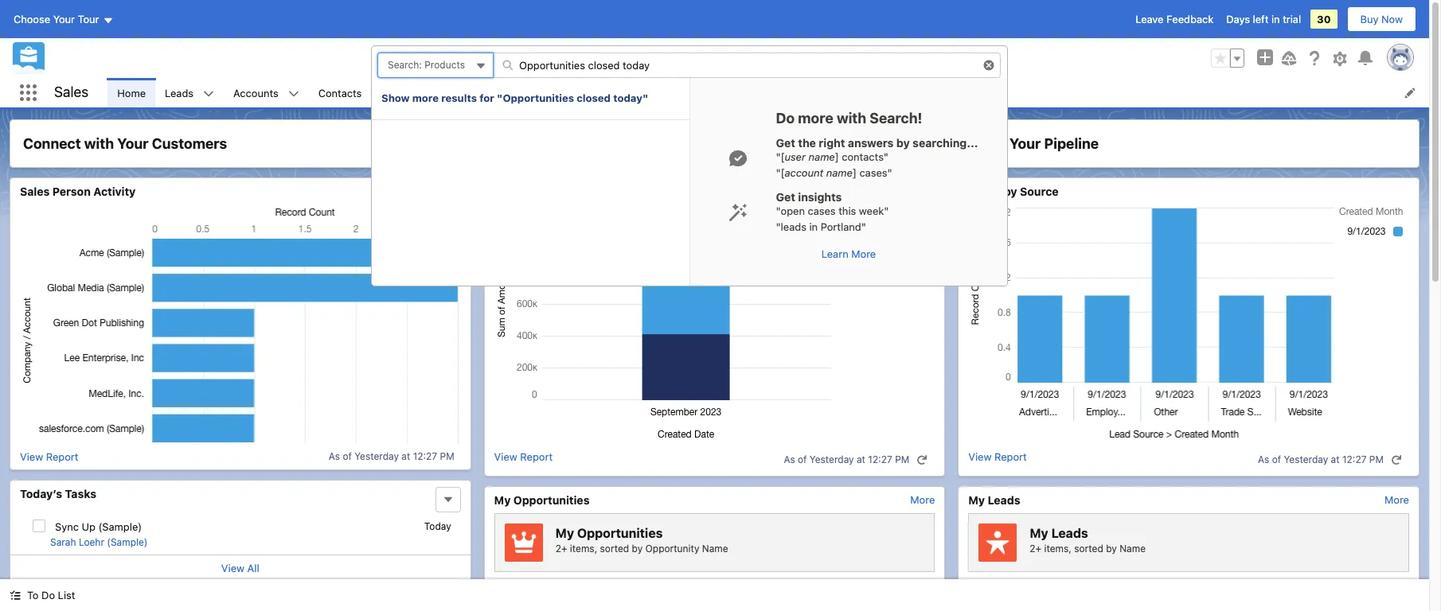 Task type: vqa. For each thing, say whether or not it's contained in the screenshot.
top The Grand Opening
no



Task type: describe. For each thing, give the bounding box(es) containing it.
dashboards
[[657, 86, 715, 99]]

dashboards link
[[648, 78, 725, 108]]

people: opportunities closed today button
[[531, 45, 850, 71]]

0 vertical spatial with
[[837, 110, 867, 127]]

as for my opportunities
[[784, 454, 796, 466]]

leads link
[[155, 78, 203, 108]]

30
[[1318, 13, 1332, 25]]

0 horizontal spatial yesterday
[[355, 451, 399, 463]]

0 horizontal spatial as
[[329, 451, 340, 463]]

sarah
[[50, 537, 76, 549]]

contacts list item
[[309, 78, 392, 108]]

calendar list item
[[498, 78, 581, 108]]

tour
[[78, 13, 99, 25]]

to
[[27, 590, 39, 602]]

people: opportunities closed today
[[562, 52, 732, 65]]

customers
[[152, 135, 227, 152]]

cases
[[808, 205, 836, 217]]

choose your tour
[[14, 13, 99, 25]]

sales person activity
[[20, 185, 136, 198]]

0 horizontal spatial 12:​27
[[413, 451, 437, 463]]

forecasts
[[591, 86, 638, 99]]

show
[[382, 92, 410, 104]]

0 vertical spatial in
[[1272, 13, 1281, 25]]

feedback
[[1167, 13, 1214, 25]]

sorted for leads
[[1075, 543, 1104, 555]]

text default image inside accounts list item
[[288, 88, 299, 99]]

sync up (sample) link
[[55, 521, 142, 533]]

list
[[58, 590, 75, 602]]

loehr
[[79, 537, 104, 549]]

trial
[[1284, 13, 1302, 25]]

portland"
[[821, 220, 867, 233]]

today
[[425, 521, 451, 533]]

now
[[1382, 13, 1404, 25]]

as of yesterday at 12:​27 pm for my opportunities
[[784, 454, 910, 466]]

right
[[819, 136, 846, 150]]

2 "[ from the top
[[776, 166, 785, 179]]

to do list
[[27, 590, 75, 602]]

by inside the "my leads 2+ items, sorted by name"
[[1107, 543, 1118, 555]]

view all
[[221, 562, 260, 575]]

people:
[[562, 52, 598, 65]]

the
[[799, 136, 817, 150]]

build your pipeline
[[972, 135, 1099, 152]]

tasks
[[65, 487, 96, 501]]

my opportunities 2+ items, sorted by opportunity name
[[556, 526, 729, 555]]

opportunities for my opportunities
[[514, 494, 590, 507]]

as of yesterday at 12:​27 pm for my leads
[[1259, 454, 1385, 466]]

answers
[[848, 136, 894, 150]]

your for build
[[1010, 135, 1042, 152]]

pm for my opportunities
[[896, 454, 910, 466]]

my opportunities
[[494, 494, 590, 507]]

leave
[[1136, 13, 1164, 25]]

opportunities inside list item
[[402, 86, 468, 99]]

source
[[1021, 185, 1059, 198]]

connect
[[23, 135, 81, 152]]

my for my leads 2+ items, sorted by name
[[1030, 526, 1049, 541]]

days left in trial
[[1227, 13, 1302, 25]]

all
[[247, 562, 260, 575]]

today's
[[20, 487, 62, 501]]

show more results for "opportunities closed today"
[[382, 92, 649, 104]]

my leads
[[969, 494, 1021, 507]]

contacts link
[[309, 78, 372, 108]]

"opportunities
[[497, 92, 574, 104]]

opportunity
[[646, 543, 700, 555]]

2 view report link from the left
[[494, 451, 553, 470]]

build
[[972, 135, 1007, 152]]

1 horizontal spatial do
[[776, 110, 795, 127]]

more for with
[[798, 110, 834, 127]]

12:​27 for my leads
[[1343, 454, 1367, 466]]

left
[[1254, 13, 1269, 25]]

contacts"
[[842, 151, 889, 163]]

today's tasks
[[20, 487, 96, 501]]

opportunities link
[[392, 78, 477, 108]]

sync
[[55, 521, 79, 533]]

pm for my leads
[[1370, 454, 1385, 466]]

accounts
[[234, 86, 279, 99]]

"leads
[[776, 220, 807, 233]]

leads by source
[[969, 185, 1059, 198]]

yesterday for my leads
[[1285, 454, 1329, 466]]

at for my opportunities
[[857, 454, 866, 466]]

view report link for connect with your customers
[[20, 451, 78, 463]]

view report link for build your pipeline
[[969, 451, 1027, 470]]

searching...
[[913, 136, 979, 150]]

more link for opportunities
[[911, 494, 936, 506]]

calendar link
[[498, 78, 561, 108]]

leads inside the "my leads 2+ items, sorted by name"
[[1052, 526, 1089, 541]]

items, for leads
[[1045, 543, 1072, 555]]

search!
[[870, 110, 923, 127]]

in inside get insights "open cases this week" "leads in portland"
[[810, 220, 818, 233]]

as for my leads
[[1259, 454, 1270, 466]]

my for my opportunities
[[494, 494, 511, 507]]

forecasts link
[[581, 78, 648, 108]]

0 horizontal spatial at
[[402, 451, 411, 463]]

more link for leads
[[1385, 494, 1410, 506]]

week"
[[860, 205, 889, 217]]

my leads 2+ items, sorted by name
[[1030, 526, 1146, 555]]

closed inside people: opportunities closed today button
[[670, 52, 702, 65]]

text default image for get the right answers by searching...
[[729, 149, 748, 168]]

activity
[[93, 185, 136, 198]]

buy now
[[1361, 13, 1404, 25]]

items, for opportunities
[[570, 543, 598, 555]]

0 horizontal spatial pm
[[440, 451, 455, 463]]

to do list button
[[0, 580, 85, 612]]

more for my leads
[[1385, 494, 1410, 506]]

0 vertical spatial (sample)
[[98, 521, 142, 533]]

pipeline
[[1045, 135, 1099, 152]]

by inside my opportunities 2+ items, sorted by opportunity name
[[632, 543, 643, 555]]



Task type: locate. For each thing, give the bounding box(es) containing it.
] down contacts"
[[853, 166, 857, 179]]

view up today's
[[20, 451, 43, 463]]

get up "open
[[776, 190, 796, 204]]

name down contacts"
[[827, 166, 853, 179]]

opportunities for people: opportunities closed today
[[601, 52, 667, 65]]

with right connect
[[84, 135, 114, 152]]

report for build
[[995, 451, 1027, 463]]

more for my opportunities
[[911, 494, 936, 506]]

1 "[ from the top
[[776, 151, 785, 163]]

calendar
[[508, 86, 551, 99]]

0 horizontal spatial closed
[[577, 92, 611, 104]]

2 horizontal spatial at
[[1332, 454, 1340, 466]]

get for get the right answers by searching...
[[776, 136, 796, 150]]

get insights "open cases this week" "leads in portland"
[[776, 190, 889, 233]]

report up today's tasks
[[46, 451, 78, 463]]

opportunities
[[601, 52, 667, 65], [402, 86, 468, 99], [514, 494, 590, 507], [578, 526, 663, 541]]

2+ for my leads
[[1030, 543, 1042, 555]]

1 horizontal spatial more link
[[1385, 494, 1410, 506]]

more
[[911, 494, 936, 506], [1385, 494, 1410, 506]]

(sample) down sync up (sample) link
[[107, 537, 148, 549]]

1 vertical spatial sales
[[20, 185, 50, 198]]

my inside my opportunities 2+ items, sorted by opportunity name
[[556, 526, 574, 541]]

1 vertical spatial with
[[84, 135, 114, 152]]

text default image inside leads list item
[[203, 88, 214, 99]]

0 vertical spatial "[
[[776, 151, 785, 163]]

list containing home
[[108, 78, 1430, 108]]

1 vertical spatial name
[[827, 166, 853, 179]]

text default image inside the to do list button
[[10, 591, 21, 602]]

view up my leads
[[969, 451, 992, 463]]

items, inside the "my leads 2+ items, sorted by name"
[[1045, 543, 1072, 555]]

Search... search field
[[493, 53, 1001, 78]]

2 horizontal spatial as of yesterday at 12:​27 pm
[[1259, 454, 1385, 466]]

1 horizontal spatial your
[[117, 135, 149, 152]]

view report for connect
[[20, 451, 78, 463]]

view for connect with your customers view report link
[[20, 451, 43, 463]]

1 vertical spatial more
[[798, 110, 834, 127]]

sales for sales
[[54, 84, 89, 101]]

2 items, from the left
[[1045, 543, 1072, 555]]

items,
[[570, 543, 598, 555], [1045, 543, 1072, 555]]

1 vertical spatial text default image
[[729, 149, 748, 168]]

0 vertical spatial closed
[[670, 52, 702, 65]]

by
[[897, 136, 910, 150], [1004, 185, 1018, 198], [632, 543, 643, 555], [1107, 543, 1118, 555]]

0 horizontal spatial view report
[[20, 451, 78, 463]]

view report link up today's
[[20, 451, 78, 463]]

sorted inside the "my leads 2+ items, sorted by name"
[[1075, 543, 1104, 555]]

my for my leads
[[969, 494, 986, 507]]

1 horizontal spatial as
[[784, 454, 796, 466]]

do
[[776, 110, 795, 127], [41, 590, 55, 602]]

user
[[785, 151, 806, 163]]

home
[[117, 86, 146, 99]]

0 horizontal spatial sales
[[20, 185, 50, 198]]

0 horizontal spatial as of yesterday at 12:​27 pm
[[329, 451, 455, 463]]

1 horizontal spatial items,
[[1045, 543, 1072, 555]]

text default image left the user
[[729, 149, 748, 168]]

view report for build
[[969, 451, 1027, 463]]

my for my opportunities 2+ items, sorted by opportunity name
[[556, 526, 574, 541]]

1 horizontal spatial as of yesterday at 12:​27 pm
[[784, 454, 910, 466]]

view
[[20, 451, 43, 463], [494, 451, 518, 463], [969, 451, 992, 463], [221, 562, 245, 575]]

leads
[[165, 86, 194, 99], [969, 185, 1002, 198], [988, 494, 1021, 507], [1052, 526, 1089, 541]]

closed left today
[[670, 52, 702, 65]]

sales for sales person activity
[[20, 185, 50, 198]]

1 horizontal spatial 2+
[[1030, 543, 1042, 555]]

as of yesterday at 12:​27 pm
[[329, 451, 455, 463], [784, 454, 910, 466], [1259, 454, 1385, 466]]

2 report from the left
[[521, 451, 553, 463]]

your
[[53, 13, 75, 25], [117, 135, 149, 152], [1010, 135, 1042, 152]]

insights
[[799, 190, 842, 204]]

None text field
[[378, 53, 494, 78]]

1 vertical spatial (sample)
[[107, 537, 148, 549]]

2 more link from the left
[[1385, 494, 1410, 506]]

view up the my opportunities
[[494, 451, 518, 463]]

2 horizontal spatial pm
[[1370, 454, 1385, 466]]

with up answers
[[837, 110, 867, 127]]

your right build
[[1010, 135, 1042, 152]]

1 vertical spatial do
[[41, 590, 55, 602]]

my
[[494, 494, 511, 507], [969, 494, 986, 507], [556, 526, 574, 541], [1030, 526, 1049, 541]]

0 vertical spatial do
[[776, 110, 795, 127]]

report up the my opportunities
[[521, 451, 553, 463]]

your left tour
[[53, 13, 75, 25]]

0 horizontal spatial more
[[412, 92, 439, 104]]

list
[[108, 78, 1430, 108]]

view for 2nd view report link from the right
[[494, 451, 518, 463]]

at
[[402, 451, 411, 463], [857, 454, 866, 466], [1332, 454, 1340, 466]]

more link
[[911, 494, 936, 506], [1385, 494, 1410, 506]]

1 vertical spatial in
[[810, 220, 818, 233]]

0 horizontal spatial report
[[46, 451, 78, 463]]

contacts
[[318, 86, 362, 99]]

1 vertical spatial closed
[[577, 92, 611, 104]]

opportunities inside my opportunities 2+ items, sorted by opportunity name
[[578, 526, 663, 541]]

1 horizontal spatial of
[[798, 454, 807, 466]]

"open
[[776, 205, 805, 217]]

0 vertical spatial get
[[776, 136, 796, 150]]

at for my leads
[[1332, 454, 1340, 466]]

1 vertical spatial get
[[776, 190, 796, 204]]

accounts link
[[224, 78, 288, 108]]

leads list item
[[155, 78, 224, 108]]

0 vertical spatial more
[[412, 92, 439, 104]]

text default image for get insights
[[729, 203, 748, 222]]

accounts list item
[[224, 78, 309, 108]]

1 items, from the left
[[570, 543, 598, 555]]

2 horizontal spatial yesterday
[[1285, 454, 1329, 466]]

sorted for opportunities
[[600, 543, 629, 555]]

1 vertical spatial ]
[[853, 166, 857, 179]]

] down right
[[836, 151, 839, 163]]

my leads link
[[969, 494, 1021, 507]]

0 vertical spatial name
[[809, 151, 836, 163]]

1 horizontal spatial with
[[837, 110, 867, 127]]

connect with your customers
[[23, 135, 227, 152]]

opportunities list item
[[392, 78, 498, 108]]

view report up today's
[[20, 451, 78, 463]]

2 more from the left
[[1385, 494, 1410, 506]]

1 vertical spatial "[
[[776, 166, 785, 179]]

2 sorted from the left
[[1075, 543, 1104, 555]]

1 more link from the left
[[911, 494, 936, 506]]

2 horizontal spatial view report
[[969, 451, 1027, 463]]

report for connect
[[46, 451, 78, 463]]

"[ down the user
[[776, 166, 785, 179]]

2 horizontal spatial 12:​27
[[1343, 454, 1367, 466]]

report up my leads
[[995, 451, 1027, 463]]

1 get from the top
[[776, 136, 796, 150]]

my opportunities link
[[494, 494, 590, 507]]

2 horizontal spatial report
[[995, 451, 1027, 463]]

do up the user
[[776, 110, 795, 127]]

1 2+ from the left
[[556, 543, 568, 555]]

1 horizontal spatial report
[[521, 451, 553, 463]]

of for my opportunities
[[798, 454, 807, 466]]

1 horizontal spatial at
[[857, 454, 866, 466]]

1 horizontal spatial 12:​27
[[869, 454, 893, 466]]

0 horizontal spatial ]
[[836, 151, 839, 163]]

days
[[1227, 13, 1251, 25]]

results
[[442, 92, 477, 104]]

3 report from the left
[[995, 451, 1027, 463]]

1 horizontal spatial closed
[[670, 52, 702, 65]]

items, inside my opportunities 2+ items, sorted by opportunity name
[[570, 543, 598, 555]]

get up the user
[[776, 136, 796, 150]]

today"
[[614, 92, 649, 104]]

0 vertical spatial sales
[[54, 84, 89, 101]]

closed
[[670, 52, 702, 65], [577, 92, 611, 104]]

more for results
[[412, 92, 439, 104]]

text default image
[[203, 88, 214, 99], [729, 149, 748, 168], [729, 203, 748, 222]]

3 view report link from the left
[[969, 451, 1027, 470]]

cases"
[[860, 166, 893, 179]]

2 2+ from the left
[[1030, 543, 1042, 555]]

sales
[[54, 84, 89, 101], [20, 185, 50, 198]]

2 horizontal spatial of
[[1273, 454, 1282, 466]]

this
[[839, 205, 857, 217]]

0 horizontal spatial do
[[41, 590, 55, 602]]

by inside "get the right answers by searching... "[ user name ] contacts" "[ account name ] cases""
[[897, 136, 910, 150]]

0 vertical spatial ]
[[836, 151, 839, 163]]

2+ inside my opportunities 2+ items, sorted by opportunity name
[[556, 543, 568, 555]]

2+
[[556, 543, 568, 555], [1030, 543, 1042, 555]]

leave feedback link
[[1136, 13, 1214, 25]]

person
[[52, 185, 91, 198]]

2 view report from the left
[[494, 451, 553, 463]]

closed left today" in the left of the page
[[577, 92, 611, 104]]

view report up my leads
[[969, 451, 1027, 463]]

1 report from the left
[[46, 451, 78, 463]]

buy now button
[[1348, 6, 1417, 32]]

sarah loehr (sample) link
[[50, 537, 148, 549]]

sync up (sample) sarah loehr (sample)
[[50, 521, 148, 549]]

0 horizontal spatial sorted
[[600, 543, 629, 555]]

do right to
[[41, 590, 55, 602]]

as
[[329, 451, 340, 463], [784, 454, 796, 466], [1259, 454, 1270, 466]]

account
[[785, 166, 824, 179]]

2 get from the top
[[776, 190, 796, 204]]

your inside dropdown button
[[53, 13, 75, 25]]

2 horizontal spatial your
[[1010, 135, 1042, 152]]

more right show
[[412, 92, 439, 104]]

text default image left "open
[[729, 203, 748, 222]]

group
[[1212, 49, 1245, 68]]

1 horizontal spatial more
[[798, 110, 834, 127]]

more
[[412, 92, 439, 104], [798, 110, 834, 127]]

0 horizontal spatial in
[[810, 220, 818, 233]]

view report
[[20, 451, 78, 463], [494, 451, 553, 463], [969, 451, 1027, 463]]

2 horizontal spatial as
[[1259, 454, 1270, 466]]

1 more from the left
[[911, 494, 936, 506]]

today
[[705, 52, 732, 65]]

0 vertical spatial text default image
[[203, 88, 214, 99]]

choose your tour button
[[13, 6, 114, 32]]

(sample) up sarah loehr (sample) link
[[98, 521, 142, 533]]

12:​27 for my opportunities
[[869, 454, 893, 466]]

leave feedback
[[1136, 13, 1214, 25]]

1 horizontal spatial name
[[1120, 543, 1146, 555]]

get the right answers by searching... "[ user name ] contacts" "[ account name ] cases"
[[776, 136, 979, 179]]

home link
[[108, 78, 155, 108]]

0 horizontal spatial items,
[[570, 543, 598, 555]]

2+ for my opportunities
[[556, 543, 568, 555]]

0 horizontal spatial of
[[343, 451, 352, 463]]

1 horizontal spatial pm
[[896, 454, 910, 466]]

get inside get insights "open cases this week" "leads in portland"
[[776, 190, 796, 204]]

report
[[46, 451, 78, 463], [521, 451, 553, 463], [995, 451, 1027, 463]]

2 name from the left
[[1120, 543, 1146, 555]]

sales up connect
[[54, 84, 89, 101]]

of for my leads
[[1273, 454, 1282, 466]]

view all link
[[221, 562, 260, 575]]

buy
[[1361, 13, 1379, 25]]

choose
[[14, 13, 50, 25]]

2 horizontal spatial view report link
[[969, 451, 1027, 470]]

of
[[343, 451, 352, 463], [798, 454, 807, 466], [1273, 454, 1282, 466]]

name inside the "my leads 2+ items, sorted by name"
[[1120, 543, 1146, 555]]

sorted
[[600, 543, 629, 555], [1075, 543, 1104, 555]]

get for get insights
[[776, 190, 796, 204]]

text default image left 'accounts'
[[203, 88, 214, 99]]

0 horizontal spatial more link
[[911, 494, 936, 506]]

text default image
[[288, 88, 299, 99], [917, 455, 928, 466], [1392, 455, 1403, 466], [10, 591, 21, 602]]

view left all
[[221, 562, 245, 575]]

]
[[836, 151, 839, 163], [853, 166, 857, 179]]

in down cases
[[810, 220, 818, 233]]

"[
[[776, 151, 785, 163], [776, 166, 785, 179]]

your for choose
[[53, 13, 75, 25]]

view for view report link related to build your pipeline
[[969, 451, 992, 463]]

3 view report from the left
[[969, 451, 1027, 463]]

1 horizontal spatial ]
[[853, 166, 857, 179]]

in
[[1272, 13, 1281, 25], [810, 220, 818, 233]]

1 horizontal spatial more
[[1385, 494, 1410, 506]]

1 horizontal spatial view report link
[[494, 451, 553, 470]]

0 horizontal spatial your
[[53, 13, 75, 25]]

opportunities inside button
[[601, 52, 667, 65]]

view report up the my opportunities
[[494, 451, 553, 463]]

in right left
[[1272, 13, 1281, 25]]

yesterday for my opportunities
[[810, 454, 854, 466]]

name down right
[[809, 151, 836, 163]]

0 horizontal spatial name
[[702, 543, 729, 555]]

my inside the "my leads 2+ items, sorted by name"
[[1030, 526, 1049, 541]]

for
[[480, 92, 495, 104]]

1 view report link from the left
[[20, 451, 78, 463]]

1 horizontal spatial yesterday
[[810, 454, 854, 466]]

up
[[82, 521, 95, 533]]

view report link
[[20, 451, 78, 463], [494, 451, 553, 470], [969, 451, 1027, 470]]

view report link up the my opportunities
[[494, 451, 553, 470]]

sales left the person at the top
[[20, 185, 50, 198]]

do more with search!
[[776, 110, 923, 127]]

0 horizontal spatial 2+
[[556, 543, 568, 555]]

1 horizontal spatial view report
[[494, 451, 553, 463]]

0 horizontal spatial view report link
[[20, 451, 78, 463]]

leads inside list item
[[165, 86, 194, 99]]

1 view report from the left
[[20, 451, 78, 463]]

get inside "get the right answers by searching... "[ user name ] contacts" "[ account name ] cases""
[[776, 136, 796, 150]]

1 horizontal spatial sorted
[[1075, 543, 1104, 555]]

1 horizontal spatial sales
[[54, 84, 89, 101]]

your down home
[[117, 135, 149, 152]]

0 horizontal spatial with
[[84, 135, 114, 152]]

1 sorted from the left
[[600, 543, 629, 555]]

do inside the to do list button
[[41, 590, 55, 602]]

2 vertical spatial text default image
[[729, 203, 748, 222]]

1 name from the left
[[702, 543, 729, 555]]

"[ up account
[[776, 151, 785, 163]]

name inside my opportunities 2+ items, sorted by opportunity name
[[702, 543, 729, 555]]

sorted inside my opportunities 2+ items, sorted by opportunity name
[[600, 543, 629, 555]]

2+ inside the "my leads 2+ items, sorted by name"
[[1030, 543, 1042, 555]]

more up the the
[[798, 110, 834, 127]]

0 horizontal spatial more
[[911, 494, 936, 506]]

opportunities for my opportunities 2+ items, sorted by opportunity name
[[578, 526, 663, 541]]

1 horizontal spatial in
[[1272, 13, 1281, 25]]

view report link up my leads
[[969, 451, 1027, 470]]

name
[[809, 151, 836, 163], [827, 166, 853, 179]]

name
[[702, 543, 729, 555], [1120, 543, 1146, 555]]



